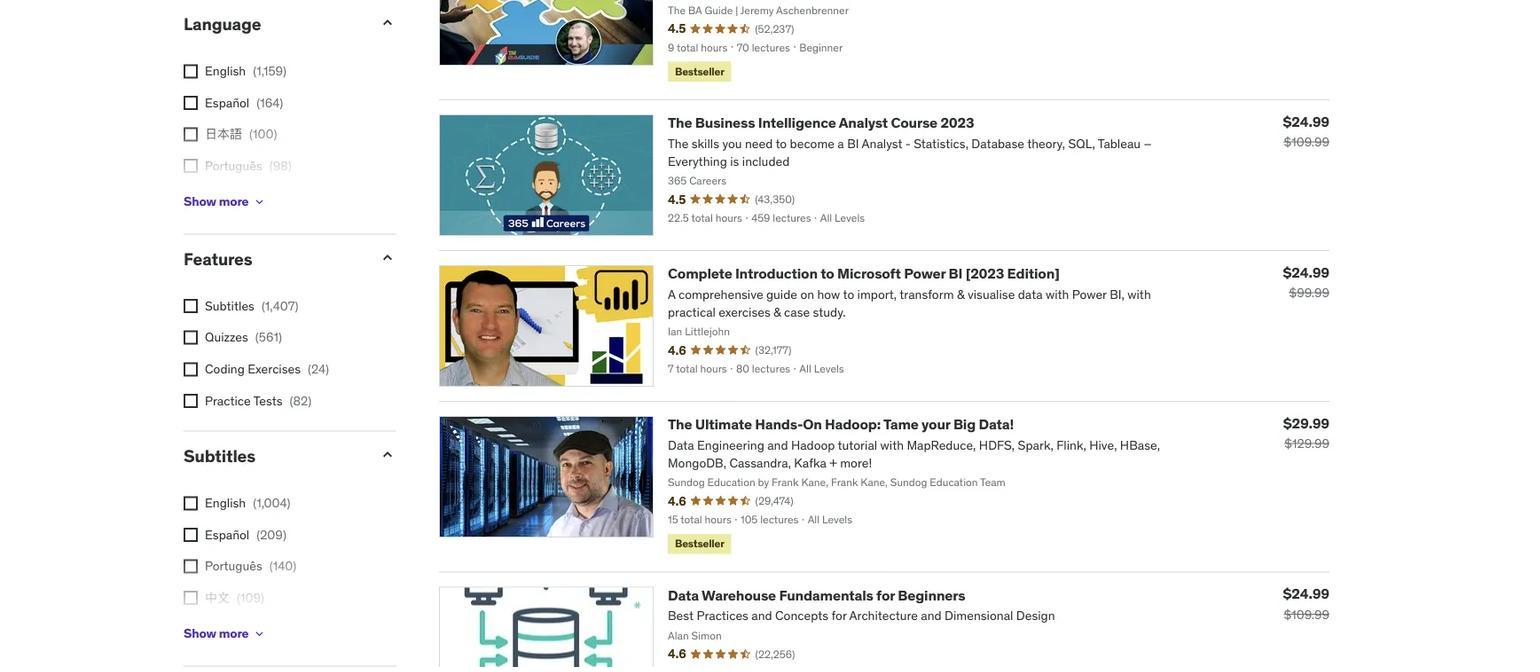 Task type: locate. For each thing, give the bounding box(es) containing it.
3 small image from the top
[[379, 446, 397, 464]]

0 vertical spatial español
[[205, 95, 250, 111]]

xsmall image left coding
[[184, 363, 198, 377]]

data warehouse fundamentals for beginners
[[668, 586, 966, 605]]

1 vertical spatial show more
[[184, 626, 249, 642]]

2 small image from the top
[[379, 249, 397, 267]]

2 português from the top
[[205, 559, 262, 575]]

xsmall image down features
[[184, 300, 198, 314]]

data
[[668, 586, 699, 605]]

coding
[[205, 361, 245, 377]]

0 vertical spatial 中文
[[205, 190, 230, 206]]

show more button down 中文 (109)
[[184, 617, 267, 652]]

complete introduction to microsoft power bi [2023 edition] link
[[668, 265, 1060, 283]]

practice tests (82)
[[205, 393, 312, 409]]

your
[[922, 416, 951, 434]]

show for language
[[184, 194, 216, 210]]

1 中文 from the top
[[205, 190, 230, 206]]

(561)
[[255, 330, 282, 346]]

1 vertical spatial show more button
[[184, 617, 267, 652]]

english up "español (164)"
[[205, 63, 246, 79]]

for
[[877, 586, 895, 605]]

português
[[205, 158, 262, 174], [205, 559, 262, 575]]

2 $24.99 from the top
[[1284, 264, 1330, 282]]

$129.99
[[1285, 436, 1330, 452]]

1 vertical spatial $109.99
[[1285, 607, 1330, 623]]

日本語 for 日本語 (100)
[[205, 126, 242, 142]]

xsmall image for 中文
[[184, 592, 198, 606]]

1 show more from the top
[[184, 194, 249, 210]]

coding exercises (24)
[[205, 361, 329, 377]]

more down 中文 (109)
[[219, 626, 249, 642]]

中文 left (109)
[[205, 590, 230, 606]]

0 vertical spatial show more
[[184, 194, 249, 210]]

xsmall image left english (1,004)
[[184, 497, 198, 511]]

0 vertical spatial show
[[184, 194, 216, 210]]

1 vertical spatial english
[[205, 495, 246, 511]]

0 vertical spatial show more button
[[184, 184, 267, 220]]

show more down 中文 (109)
[[184, 626, 249, 642]]

2 中文 from the top
[[205, 590, 230, 606]]

português down 日本語 (100)
[[205, 158, 262, 174]]

$109.99 for the business intelligence analyst course 2023
[[1285, 135, 1330, 151]]

0 vertical spatial small image
[[379, 14, 397, 32]]

1 español from the top
[[205, 95, 250, 111]]

small image for subtitles
[[379, 446, 397, 464]]

xsmall image for english
[[184, 497, 198, 511]]

2 show more button from the top
[[184, 617, 267, 652]]

0 vertical spatial the
[[668, 114, 693, 132]]

$24.99 for 2023
[[1284, 113, 1330, 131]]

1 $109.99 from the top
[[1285, 135, 1330, 151]]

日本語 down "español (164)"
[[205, 126, 242, 142]]

2 show from the top
[[184, 626, 216, 642]]

xsmall image left 日本語 (100)
[[184, 128, 198, 142]]

xsmall image
[[184, 65, 198, 79], [184, 128, 198, 142], [184, 159, 198, 174], [252, 195, 267, 209], [184, 300, 198, 314], [184, 363, 198, 377], [184, 528, 198, 543], [184, 592, 198, 606]]

$24.99
[[1284, 113, 1330, 131], [1284, 264, 1330, 282], [1284, 585, 1330, 603]]

xsmall image for subtitles
[[184, 300, 198, 314]]

2 vertical spatial small image
[[379, 446, 397, 464]]

xsmall image left 中文 (109)
[[184, 592, 198, 606]]

(109)
[[237, 590, 264, 606]]

0 vertical spatial english
[[205, 63, 246, 79]]

xsmall image left the practice
[[184, 394, 198, 409]]

english up español (209)
[[205, 495, 246, 511]]

the business intelligence analyst course 2023
[[668, 114, 975, 132]]

日本語 (100)
[[205, 126, 277, 142]]

show more down português (98)
[[184, 194, 249, 210]]

$109.99
[[1285, 135, 1330, 151], [1285, 607, 1330, 623]]

[2023
[[966, 265, 1005, 283]]

0 vertical spatial subtitles
[[205, 298, 255, 314]]

0 vertical spatial more
[[219, 194, 249, 210]]

the left ultimate
[[668, 416, 693, 434]]

1 $24.99 $109.99 from the top
[[1284, 113, 1330, 151]]

small image
[[379, 14, 397, 32], [379, 249, 397, 267], [379, 446, 397, 464]]

2 español from the top
[[205, 527, 250, 543]]

xsmall image for english
[[184, 65, 198, 79]]

quizzes
[[205, 330, 248, 346]]

more for subtitles
[[219, 626, 249, 642]]

course
[[891, 114, 938, 132]]

1 $24.99 from the top
[[1284, 113, 1330, 131]]

2 the from the top
[[668, 416, 693, 434]]

quizzes (561)
[[205, 330, 282, 346]]

1 vertical spatial español
[[205, 527, 250, 543]]

2 $109.99 from the top
[[1285, 607, 1330, 623]]

tests
[[253, 393, 283, 409]]

español for subtitles
[[205, 527, 250, 543]]

show for subtitles
[[184, 626, 216, 642]]

1 vertical spatial português
[[205, 559, 262, 575]]

español
[[205, 95, 250, 111], [205, 527, 250, 543]]

2 show more from the top
[[184, 626, 249, 642]]

analyst
[[839, 114, 888, 132]]

español for language
[[205, 95, 250, 111]]

1 small image from the top
[[379, 14, 397, 32]]

english
[[205, 63, 246, 79], [205, 495, 246, 511]]

1 vertical spatial $24.99
[[1284, 264, 1330, 282]]

1 vertical spatial small image
[[379, 249, 397, 267]]

the
[[668, 114, 693, 132], [668, 416, 693, 434]]

xsmall image left "español (164)"
[[184, 96, 198, 110]]

$29.99 $129.99
[[1284, 415, 1330, 452]]

the ultimate hands-on hadoop: tame your big data!
[[668, 416, 1014, 434]]

xsmall image
[[184, 96, 198, 110], [184, 331, 198, 345], [184, 394, 198, 409], [184, 497, 198, 511], [184, 560, 198, 574], [252, 627, 267, 641]]

more down português (98)
[[219, 194, 249, 210]]

1 show more button from the top
[[184, 184, 267, 220]]

日本語 down 中文 (109)
[[205, 622, 242, 638]]

language button
[[184, 13, 365, 35]]

$24.99 $99.99
[[1284, 264, 1330, 301]]

complete introduction to microsoft power bi [2023 edition]
[[668, 265, 1060, 283]]

$24.99 $109.99
[[1284, 113, 1330, 151], [1284, 585, 1330, 623]]

subtitles up english (1,004)
[[184, 445, 256, 467]]

1 português from the top
[[205, 158, 262, 174]]

xsmall image left português (140)
[[184, 560, 198, 574]]

the ultimate hands-on hadoop: tame your big data! link
[[668, 416, 1014, 434]]

$24.99 $109.99 for the business intelligence analyst course 2023
[[1284, 113, 1330, 151]]

show more button
[[184, 184, 267, 220], [184, 617, 267, 652]]

1 vertical spatial the
[[668, 416, 693, 434]]

show down 中文 (109)
[[184, 626, 216, 642]]

2 more from the top
[[219, 626, 249, 642]]

português for português (98)
[[205, 158, 262, 174]]

0 vertical spatial $24.99
[[1284, 113, 1330, 131]]

1 vertical spatial show
[[184, 626, 216, 642]]

more
[[219, 194, 249, 210], [219, 626, 249, 642]]

show more button down português (98)
[[184, 184, 267, 220]]

2 english from the top
[[205, 495, 246, 511]]

the left business at the top left
[[668, 114, 693, 132]]

1 vertical spatial $24.99 $109.99
[[1284, 585, 1330, 623]]

xsmall image left quizzes on the left
[[184, 331, 198, 345]]

3 $24.99 from the top
[[1284, 585, 1330, 603]]

0 vertical spatial $109.99
[[1285, 135, 1330, 151]]

xsmall image for português
[[184, 560, 198, 574]]

1 the from the top
[[668, 114, 693, 132]]

show more for language
[[184, 194, 249, 210]]

show up features
[[184, 194, 216, 210]]

português (140)
[[205, 559, 297, 575]]

subtitles up quizzes on the left
[[205, 298, 255, 314]]

(164)
[[257, 95, 283, 111]]

1 vertical spatial 中文
[[205, 590, 230, 606]]

português up 中文 (109)
[[205, 559, 262, 575]]

1 vertical spatial 日本語
[[205, 622, 242, 638]]

complete
[[668, 265, 733, 283]]

日本語
[[205, 126, 242, 142], [205, 622, 242, 638]]

on
[[803, 416, 822, 434]]

español down english (1,004)
[[205, 527, 250, 543]]

microsoft
[[838, 265, 901, 283]]

exercises
[[248, 361, 301, 377]]

show more
[[184, 194, 249, 210], [184, 626, 249, 642]]

1 english from the top
[[205, 63, 246, 79]]

xsmall image left español (209)
[[184, 528, 198, 543]]

español up 日本語 (100)
[[205, 95, 250, 111]]

ultimate
[[696, 416, 752, 434]]

data!
[[979, 416, 1014, 434]]

(82)
[[290, 393, 312, 409]]

the business intelligence analyst course 2023 link
[[668, 114, 975, 132]]

1 show from the top
[[184, 194, 216, 210]]

xsmall image left english (1,159)
[[184, 65, 198, 79]]

1 日本語 from the top
[[205, 126, 242, 142]]

português for português (140)
[[205, 559, 262, 575]]

2 日本語 from the top
[[205, 622, 242, 638]]

small image for features
[[379, 249, 397, 267]]

xsmall image for português
[[184, 159, 198, 174]]

2 $24.99 $109.99 from the top
[[1284, 585, 1330, 623]]

1 vertical spatial more
[[219, 626, 249, 642]]

xsmall image down português (98)
[[252, 195, 267, 209]]

subtitles
[[205, 298, 255, 314], [184, 445, 256, 467]]

xsmall image for 日本語
[[184, 128, 198, 142]]

0 vertical spatial 日本語
[[205, 126, 242, 142]]

中文 down português (98)
[[205, 190, 230, 206]]

0 vertical spatial português
[[205, 158, 262, 174]]

中文
[[205, 190, 230, 206], [205, 590, 230, 606]]

2 vertical spatial $24.99
[[1284, 585, 1330, 603]]

xsmall image for coding
[[184, 363, 198, 377]]

to
[[821, 265, 835, 283]]

1 more from the top
[[219, 194, 249, 210]]

show
[[184, 194, 216, 210], [184, 626, 216, 642]]

xsmall image left português (98)
[[184, 159, 198, 174]]

1 vertical spatial subtitles
[[184, 445, 256, 467]]

0 vertical spatial $24.99 $109.99
[[1284, 113, 1330, 151]]

show more button for subtitles
[[184, 617, 267, 652]]

business
[[696, 114, 756, 132]]



Task type: describe. For each thing, give the bounding box(es) containing it.
subtitles for subtitles
[[184, 445, 256, 467]]

fundamentals
[[780, 586, 874, 605]]

日本語 for 日本語
[[205, 622, 242, 638]]

2023
[[941, 114, 975, 132]]

bi
[[949, 265, 963, 283]]

(24)
[[308, 361, 329, 377]]

xsmall image down (109)
[[252, 627, 267, 641]]

(1,407)
[[262, 298, 299, 314]]

edition]
[[1008, 265, 1060, 283]]

english for subtitles
[[205, 495, 246, 511]]

small image for language
[[379, 14, 397, 32]]

tame
[[884, 416, 919, 434]]

português (98)
[[205, 158, 292, 174]]

中文 for 中文
[[205, 190, 230, 206]]

big
[[954, 416, 976, 434]]

xsmall image for español
[[184, 528, 198, 543]]

more for language
[[219, 194, 249, 210]]

intelligence
[[759, 114, 837, 132]]

(1,004)
[[253, 495, 291, 511]]

warehouse
[[702, 586, 777, 605]]

language
[[184, 13, 261, 35]]

xsmall image for practice
[[184, 394, 198, 409]]

features button
[[184, 248, 365, 270]]

$24.99 $109.99 for data warehouse fundamentals for beginners
[[1284, 585, 1330, 623]]

introduction
[[736, 265, 818, 283]]

the for the ultimate hands-on hadoop: tame your big data!
[[668, 416, 693, 434]]

hadoop:
[[825, 416, 881, 434]]

(100)
[[249, 126, 277, 142]]

$24.99 for bi
[[1284, 264, 1330, 282]]

(140)
[[270, 559, 297, 575]]

xsmall image for quizzes
[[184, 331, 198, 345]]

$99.99
[[1290, 285, 1330, 301]]

español (164)
[[205, 95, 283, 111]]

hands-
[[755, 416, 803, 434]]

the for the business intelligence analyst course 2023
[[668, 114, 693, 132]]

español (209)
[[205, 527, 287, 543]]

features
[[184, 248, 253, 270]]

english (1,004)
[[205, 495, 291, 511]]

subtitles (1,407)
[[205, 298, 299, 314]]

show more for subtitles
[[184, 626, 249, 642]]

subtitles for subtitles (1,407)
[[205, 298, 255, 314]]

(1,159)
[[253, 63, 287, 79]]

english (1,159)
[[205, 63, 287, 79]]

subtitles button
[[184, 445, 365, 467]]

$29.99
[[1284, 415, 1330, 433]]

$109.99 for data warehouse fundamentals for beginners
[[1285, 607, 1330, 623]]

(98)
[[270, 158, 292, 174]]

show more button for language
[[184, 184, 267, 220]]

practice
[[205, 393, 251, 409]]

xsmall image for español
[[184, 96, 198, 110]]

power
[[904, 265, 946, 283]]

(209)
[[257, 527, 287, 543]]

中文 for 中文 (109)
[[205, 590, 230, 606]]

beginners
[[898, 586, 966, 605]]

data warehouse fundamentals for beginners link
[[668, 586, 966, 605]]

中文 (109)
[[205, 590, 264, 606]]

english for language
[[205, 63, 246, 79]]



Task type: vqa. For each thing, say whether or not it's contained in the screenshot.
'-'
no



